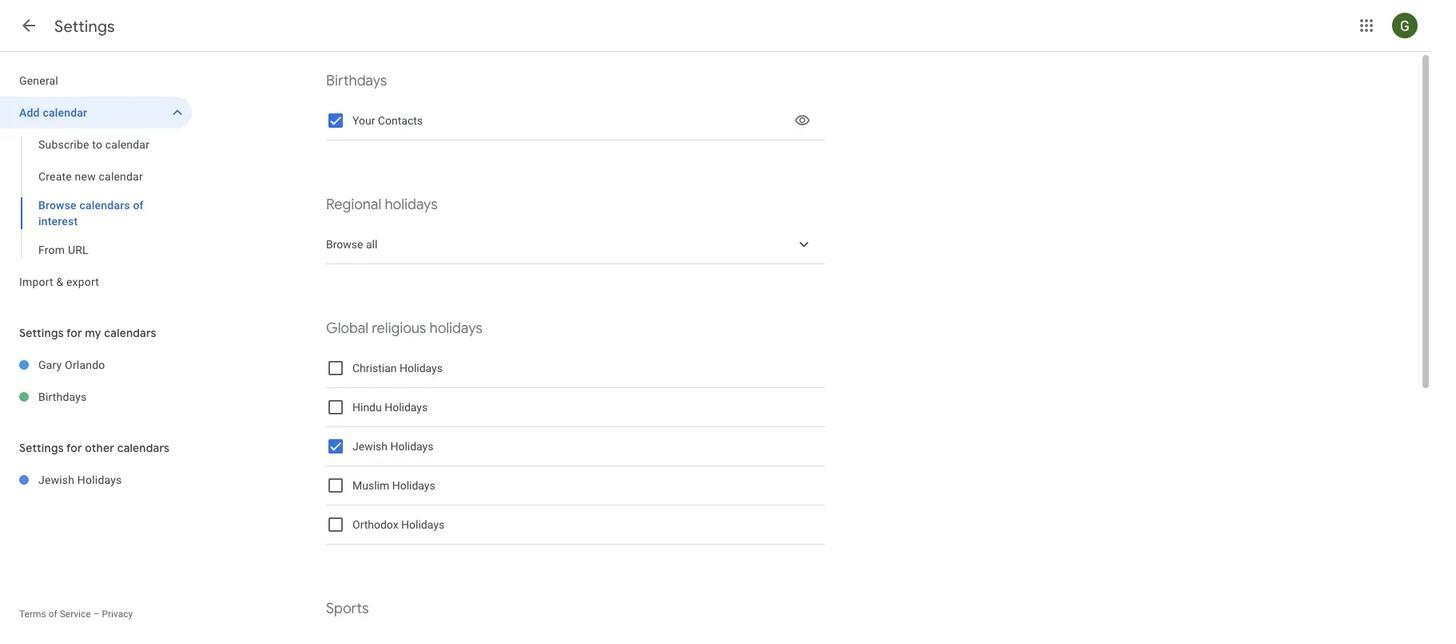 Task type: describe. For each thing, give the bounding box(es) containing it.
1 vertical spatial holidays
[[430, 319, 483, 338]]

orthodox
[[353, 519, 399, 532]]

0 vertical spatial birthdays
[[326, 72, 387, 90]]

calendars inside browse calendars of interest
[[80, 199, 130, 212]]

from
[[38, 243, 65, 257]]

tree containing general
[[0, 65, 192, 298]]

orthodox holidays
[[353, 519, 445, 532]]

all
[[366, 238, 378, 251]]

group containing subscribe to calendar
[[0, 129, 192, 266]]

–
[[93, 609, 100, 620]]

from url
[[38, 243, 89, 257]]

browse all tree item
[[326, 225, 825, 265]]

calendars for other
[[117, 441, 170, 456]]

0 vertical spatial jewish
[[353, 440, 388, 453]]

calendar for create new calendar
[[99, 170, 143, 183]]

for for my
[[66, 326, 82, 341]]

settings for my calendars
[[19, 326, 156, 341]]

jewish holidays inside tree item
[[38, 474, 122, 487]]

add calendar
[[19, 106, 87, 119]]

settings for settings for other calendars
[[19, 441, 64, 456]]

calendar for subscribe to calendar
[[105, 138, 150, 151]]

calendar inside tree item
[[43, 106, 87, 119]]

hindu holidays
[[353, 401, 428, 414]]

create new calendar
[[38, 170, 143, 183]]

contacts
[[378, 114, 423, 127]]

0 vertical spatial holidays
[[385, 195, 438, 214]]

browse for browse calendars of interest
[[38, 199, 77, 212]]

export
[[66, 275, 99, 289]]

calendars for my
[[104, 326, 156, 341]]

holidays up muslim holidays
[[390, 440, 434, 453]]

regional holidays
[[326, 195, 438, 214]]

0 horizontal spatial of
[[48, 609, 57, 620]]

your
[[353, 114, 375, 127]]

import & export
[[19, 275, 99, 289]]

add calendar tree item
[[0, 97, 192, 129]]

your contacts
[[353, 114, 423, 127]]

service
[[60, 609, 91, 620]]

holidays right orthodox
[[401, 519, 445, 532]]

holidays up orthodox holidays
[[392, 479, 435, 493]]

birthdays link
[[38, 381, 192, 413]]

import
[[19, 275, 53, 289]]

religious
[[372, 319, 426, 338]]

subscribe
[[38, 138, 89, 151]]

settings for other calendars
[[19, 441, 170, 456]]

browse for browse all
[[326, 238, 363, 251]]

my
[[85, 326, 101, 341]]

interest
[[38, 215, 78, 228]]

url
[[68, 243, 89, 257]]

christian holidays
[[353, 362, 443, 375]]

global
[[326, 319, 369, 338]]



Task type: vqa. For each thing, say whether or not it's contained in the screenshot.
Birthdays inside the tree item
yes



Task type: locate. For each thing, give the bounding box(es) containing it.
christian
[[353, 362, 397, 375]]

for left other
[[66, 441, 82, 456]]

for
[[66, 326, 82, 341], [66, 441, 82, 456]]

settings up gary
[[19, 326, 64, 341]]

1 vertical spatial browse
[[326, 238, 363, 251]]

of down create new calendar on the left top of page
[[133, 199, 144, 212]]

holidays inside tree item
[[77, 474, 122, 487]]

browse all
[[326, 238, 378, 251]]

privacy
[[102, 609, 133, 620]]

calendar right new
[[99, 170, 143, 183]]

1 horizontal spatial jewish
[[353, 440, 388, 453]]

settings heading
[[54, 16, 115, 36]]

holidays down other
[[77, 474, 122, 487]]

of right the terms
[[48, 609, 57, 620]]

1 vertical spatial calendars
[[104, 326, 156, 341]]

settings left other
[[19, 441, 64, 456]]

calendars up jewish holidays link
[[117, 441, 170, 456]]

browse inside tree item
[[326, 238, 363, 251]]

0 vertical spatial settings
[[54, 16, 115, 36]]

calendar up subscribe
[[43, 106, 87, 119]]

for for other
[[66, 441, 82, 456]]

jewish down "settings for other calendars" on the left bottom of page
[[38, 474, 74, 487]]

0 horizontal spatial jewish holidays
[[38, 474, 122, 487]]

1 horizontal spatial jewish holidays
[[353, 440, 434, 453]]

create
[[38, 170, 72, 183]]

2 vertical spatial calendar
[[99, 170, 143, 183]]

0 horizontal spatial birthdays
[[38, 390, 87, 404]]

group
[[0, 129, 192, 266]]

0 vertical spatial of
[[133, 199, 144, 212]]

jewish holidays up muslim holidays
[[353, 440, 434, 453]]

holidays right hindu
[[385, 401, 428, 414]]

jewish
[[353, 440, 388, 453], [38, 474, 74, 487]]

calendar right to
[[105, 138, 150, 151]]

birthdays inside tree item
[[38, 390, 87, 404]]

new
[[75, 170, 96, 183]]

0 vertical spatial jewish holidays
[[353, 440, 434, 453]]

browse calendars of interest
[[38, 199, 144, 228]]

sports
[[326, 600, 369, 618]]

1 vertical spatial jewish
[[38, 474, 74, 487]]

holidays
[[385, 195, 438, 214], [430, 319, 483, 338]]

1 for from the top
[[66, 326, 82, 341]]

jewish holidays link
[[38, 464, 192, 496]]

gary
[[38, 359, 62, 372]]

0 horizontal spatial jewish
[[38, 474, 74, 487]]

holidays down "global religious holidays"
[[400, 362, 443, 375]]

regional
[[326, 195, 381, 214]]

terms of service – privacy
[[19, 609, 133, 620]]

calendars right my
[[104, 326, 156, 341]]

of inside browse calendars of interest
[[133, 199, 144, 212]]

&
[[56, 275, 63, 289]]

terms of service link
[[19, 609, 91, 620]]

tree
[[0, 65, 192, 298]]

jewish inside jewish holidays link
[[38, 474, 74, 487]]

1 vertical spatial jewish holidays
[[38, 474, 122, 487]]

holidays right the regional at left
[[385, 195, 438, 214]]

jewish up muslim on the left bottom of page
[[353, 440, 388, 453]]

jewish holidays tree item
[[0, 464, 192, 496]]

browse up interest at left top
[[38, 199, 77, 212]]

orlando
[[65, 359, 105, 372]]

settings right go back image
[[54, 16, 115, 36]]

holidays
[[400, 362, 443, 375], [385, 401, 428, 414], [390, 440, 434, 453], [77, 474, 122, 487], [392, 479, 435, 493], [401, 519, 445, 532]]

muslim holidays
[[353, 479, 435, 493]]

other
[[85, 441, 114, 456]]

settings
[[54, 16, 115, 36], [19, 326, 64, 341], [19, 441, 64, 456]]

calendars down create new calendar on the left top of page
[[80, 199, 130, 212]]

settings for my calendars tree
[[0, 349, 192, 413]]

2 vertical spatial calendars
[[117, 441, 170, 456]]

birthdays down gary orlando
[[38, 390, 87, 404]]

calendar
[[43, 106, 87, 119], [105, 138, 150, 151], [99, 170, 143, 183]]

0 vertical spatial for
[[66, 326, 82, 341]]

0 vertical spatial calendars
[[80, 199, 130, 212]]

1 vertical spatial settings
[[19, 326, 64, 341]]

muslim
[[353, 479, 389, 493]]

of
[[133, 199, 144, 212], [48, 609, 57, 620]]

calendars
[[80, 199, 130, 212], [104, 326, 156, 341], [117, 441, 170, 456]]

gary orlando tree item
[[0, 349, 192, 381]]

0 horizontal spatial browse
[[38, 199, 77, 212]]

global religious holidays
[[326, 319, 483, 338]]

jewish holidays down "settings for other calendars" on the left bottom of page
[[38, 474, 122, 487]]

1 horizontal spatial birthdays
[[326, 72, 387, 90]]

add
[[19, 106, 40, 119]]

0 vertical spatial calendar
[[43, 106, 87, 119]]

1 vertical spatial calendar
[[105, 138, 150, 151]]

settings for settings for my calendars
[[19, 326, 64, 341]]

birthdays up your
[[326, 72, 387, 90]]

go back image
[[19, 16, 38, 35]]

settings for settings
[[54, 16, 115, 36]]

jewish holidays
[[353, 440, 434, 453], [38, 474, 122, 487]]

for left my
[[66, 326, 82, 341]]

1 horizontal spatial browse
[[326, 238, 363, 251]]

1 vertical spatial for
[[66, 441, 82, 456]]

privacy link
[[102, 609, 133, 620]]

browse
[[38, 199, 77, 212], [326, 238, 363, 251]]

browse left all
[[326, 238, 363, 251]]

holidays right religious
[[430, 319, 483, 338]]

1 vertical spatial birthdays
[[38, 390, 87, 404]]

0 vertical spatial browse
[[38, 199, 77, 212]]

general
[[19, 74, 58, 87]]

birthdays tree item
[[0, 381, 192, 413]]

hindu
[[353, 401, 382, 414]]

terms
[[19, 609, 46, 620]]

2 vertical spatial settings
[[19, 441, 64, 456]]

subscribe to calendar
[[38, 138, 150, 151]]

2 for from the top
[[66, 441, 82, 456]]

birthdays
[[326, 72, 387, 90], [38, 390, 87, 404]]

browse inside browse calendars of interest
[[38, 199, 77, 212]]

to
[[92, 138, 102, 151]]

1 vertical spatial of
[[48, 609, 57, 620]]

1 horizontal spatial of
[[133, 199, 144, 212]]

gary orlando
[[38, 359, 105, 372]]



